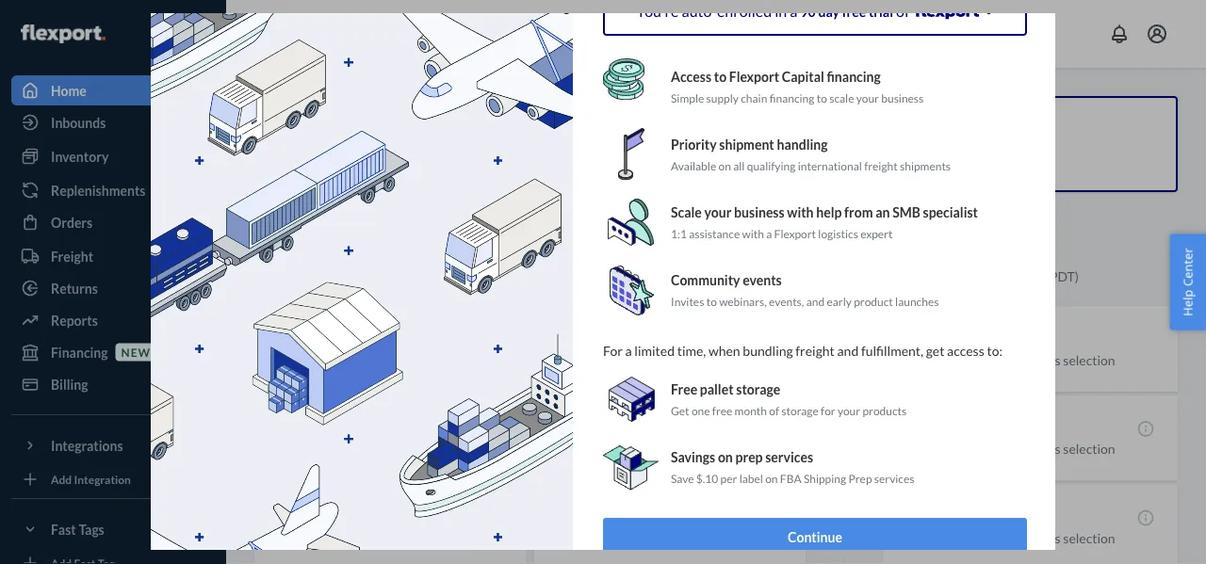 Task type: describe. For each thing, give the bounding box(es) containing it.
auto-
[[682, 2, 717, 20]]

prep
[[736, 450, 763, 466]]

your inside free pallet storage get one free month of storage for your products
[[838, 404, 861, 418]]

free inside free pallet storage get one free month of storage for your products
[[713, 404, 733, 418]]

help
[[817, 205, 842, 221]]

2 vertical spatial on
[[766, 472, 778, 486]]

scale your business with help from an smb specialist 1:1 assistance with a flexport logistics expert
[[671, 205, 979, 241]]

$.10
[[697, 472, 719, 486]]

simple
[[671, 91, 705, 105]]

early
[[827, 295, 852, 309]]

webinars,
[[719, 295, 767, 309]]

when
[[709, 343, 741, 359]]

1 horizontal spatial with
[[788, 205, 814, 221]]

your inside scale your business with help from an smb specialist 1:1 assistance with a flexport logistics expert
[[705, 205, 732, 221]]

day
[[819, 4, 840, 20]]

launches
[[896, 295, 939, 309]]

shipment
[[720, 137, 775, 153]]

shipments
[[900, 159, 951, 173]]

specialist
[[924, 205, 979, 221]]

smb
[[893, 205, 921, 221]]

fba
[[780, 472, 802, 486]]

1 vertical spatial financing
[[770, 91, 815, 105]]

0 horizontal spatial services
[[766, 450, 814, 466]]

expert
[[861, 227, 893, 241]]

continue
[[788, 530, 843, 546]]

savings on prep services save $.10 per label on fba shipping prep services
[[671, 450, 915, 486]]

scale
[[830, 91, 855, 105]]

help center
[[1180, 248, 1197, 317]]

one
[[692, 404, 710, 418]]

flexport inside scale your business with help from an smb specialist 1:1 assistance with a flexport logistics expert
[[775, 227, 817, 241]]

0 vertical spatial storage
[[737, 382, 781, 398]]

for
[[821, 404, 836, 418]]

events,
[[769, 295, 805, 309]]

a inside scale your business with help from an smb specialist 1:1 assistance with a flexport logistics expert
[[767, 227, 772, 241]]

available
[[671, 159, 717, 173]]

1 vertical spatial storage
[[782, 404, 819, 418]]

assistance
[[689, 227, 740, 241]]

international
[[798, 159, 863, 173]]

1 vertical spatial with
[[742, 227, 765, 241]]

per
[[721, 472, 738, 486]]

savings
[[671, 450, 716, 466]]

products
[[863, 404, 907, 418]]

0 horizontal spatial freight
[[796, 343, 835, 359]]

to:
[[988, 343, 1003, 359]]

community
[[671, 273, 741, 289]]

capital
[[782, 69, 825, 85]]

1 horizontal spatial of
[[897, 2, 910, 20]]

1:1
[[671, 227, 687, 241]]

access to flexport capital financing simple supply chain financing to scale your business
[[671, 69, 924, 105]]

1 vertical spatial to
[[817, 91, 828, 105]]

from
[[845, 205, 873, 221]]

1 vertical spatial and
[[838, 343, 859, 359]]

in
[[775, 2, 787, 20]]

bundling
[[743, 343, 794, 359]]

pallet
[[700, 382, 734, 398]]



Task type: vqa. For each thing, say whether or not it's contained in the screenshot.


Task type: locate. For each thing, give the bounding box(es) containing it.
on left "fba"
[[766, 472, 778, 486]]

services right "prep"
[[875, 472, 915, 486]]

to
[[714, 69, 727, 85], [817, 91, 828, 105], [707, 295, 717, 309]]

1 vertical spatial services
[[875, 472, 915, 486]]

handling
[[777, 137, 828, 153]]

supply
[[707, 91, 739, 105]]

free inside you're auto-enrolled in a 90 day free trial of
[[843, 4, 867, 20]]

invites
[[671, 295, 705, 309]]

financing down capital
[[770, 91, 815, 105]]

a right for
[[626, 343, 632, 359]]

to inside community events invites to webinars, events, and early product launches
[[707, 295, 717, 309]]

1 vertical spatial flexport
[[775, 227, 817, 241]]

qualifying
[[747, 159, 796, 173]]

1 horizontal spatial and
[[838, 343, 859, 359]]

of inside free pallet storage get one free month of storage for your products
[[770, 404, 780, 418]]

your inside access to flexport capital financing simple supply chain financing to scale your business
[[857, 91, 880, 105]]

help
[[1180, 290, 1197, 317]]

events
[[743, 273, 782, 289]]

all
[[734, 159, 745, 173]]

on
[[719, 159, 731, 173], [718, 450, 733, 466], [766, 472, 778, 486]]

continue button
[[603, 519, 1028, 557]]

1 horizontal spatial business
[[882, 91, 924, 105]]

with right assistance
[[742, 227, 765, 241]]

1 vertical spatial a
[[767, 227, 772, 241]]

limited
[[635, 343, 675, 359]]

0 vertical spatial business
[[882, 91, 924, 105]]

financing up 'scale'
[[827, 69, 881, 85]]

1 horizontal spatial financing
[[827, 69, 881, 85]]

month
[[735, 404, 767, 418]]

a up events
[[767, 227, 772, 241]]

a right 'in'
[[790, 2, 798, 20]]

access
[[671, 69, 712, 85]]

1 vertical spatial of
[[770, 404, 780, 418]]

flexport inside access to flexport capital financing simple supply chain financing to scale your business
[[730, 69, 780, 85]]

free
[[843, 4, 867, 20], [713, 404, 733, 418]]

of
[[897, 2, 910, 20], [770, 404, 780, 418]]

0 vertical spatial your
[[857, 91, 880, 105]]

flexport left logistics
[[775, 227, 817, 241]]

center
[[1180, 248, 1197, 287]]

2 vertical spatial a
[[626, 343, 632, 359]]

and inside community events invites to webinars, events, and early product launches
[[807, 295, 825, 309]]

enrolled
[[717, 2, 772, 20]]

0 horizontal spatial business
[[735, 205, 785, 221]]

label
[[740, 472, 764, 486]]

0 vertical spatial on
[[719, 159, 731, 173]]

with left help
[[788, 205, 814, 221]]

1 vertical spatial free
[[713, 404, 733, 418]]

0 vertical spatial a
[[790, 2, 798, 20]]

you're auto-enrolled in a 90 day free trial of
[[637, 2, 913, 20]]

flexport
[[730, 69, 780, 85], [775, 227, 817, 241]]

time,
[[678, 343, 706, 359]]

to left 'scale'
[[817, 91, 828, 105]]

0 horizontal spatial with
[[742, 227, 765, 241]]

to up the supply
[[714, 69, 727, 85]]

of right month
[[770, 404, 780, 418]]

1 horizontal spatial services
[[875, 472, 915, 486]]

0 horizontal spatial free
[[713, 404, 733, 418]]

0 horizontal spatial of
[[770, 404, 780, 418]]

0 vertical spatial flexport
[[730, 69, 780, 85]]

and
[[807, 295, 825, 309], [838, 343, 859, 359]]

business inside access to flexport capital financing simple supply chain financing to scale your business
[[882, 91, 924, 105]]

freight left shipments
[[865, 159, 898, 173]]

get
[[926, 343, 945, 359]]

1 vertical spatial business
[[735, 205, 785, 221]]

prep
[[849, 472, 873, 486]]

1 horizontal spatial storage
[[782, 404, 819, 418]]

1 vertical spatial on
[[718, 450, 733, 466]]

0 horizontal spatial a
[[626, 343, 632, 359]]

fulfillment,
[[862, 343, 924, 359]]

free pallet storage get one free month of storage for your products
[[671, 382, 907, 418]]

on up per at the bottom of the page
[[718, 450, 733, 466]]

and left early
[[807, 295, 825, 309]]

help center button
[[1170, 234, 1207, 331]]

logistics
[[819, 227, 859, 241]]

for a limited time, when bundling freight and fulfillment, get access to:
[[603, 343, 1003, 359]]

get
[[671, 404, 690, 418]]

storage
[[737, 382, 781, 398], [782, 404, 819, 418]]

free right "one"
[[713, 404, 733, 418]]

2 vertical spatial your
[[838, 404, 861, 418]]

0 vertical spatial and
[[807, 295, 825, 309]]

storage left for
[[782, 404, 819, 418]]

access
[[948, 343, 985, 359]]

save
[[671, 472, 694, 486]]

your
[[857, 91, 880, 105], [705, 205, 732, 221], [838, 404, 861, 418]]

you're
[[637, 2, 679, 20]]

your right for
[[838, 404, 861, 418]]

0 vertical spatial free
[[843, 4, 867, 20]]

freight
[[865, 159, 898, 173], [796, 343, 835, 359]]

a
[[790, 2, 798, 20], [767, 227, 772, 241], [626, 343, 632, 359]]

to down community
[[707, 295, 717, 309]]

0 horizontal spatial and
[[807, 295, 825, 309]]

on left all
[[719, 159, 731, 173]]

0 vertical spatial financing
[[827, 69, 881, 85]]

freight inside priority shipment handling available on all qualifying international freight shipments
[[865, 159, 898, 173]]

priority shipment handling available on all qualifying international freight shipments
[[671, 137, 951, 173]]

with
[[788, 205, 814, 221], [742, 227, 765, 241]]

product
[[854, 295, 894, 309]]

2 horizontal spatial a
[[790, 2, 798, 20]]

1 vertical spatial freight
[[796, 343, 835, 359]]

services
[[766, 450, 814, 466], [875, 472, 915, 486]]

freight right bundling
[[796, 343, 835, 359]]

1 vertical spatial your
[[705, 205, 732, 221]]

1 horizontal spatial free
[[843, 4, 867, 20]]

0 vertical spatial of
[[897, 2, 910, 20]]

free right the day
[[843, 4, 867, 20]]

0 horizontal spatial financing
[[770, 91, 815, 105]]

services up "fba"
[[766, 450, 814, 466]]

an
[[876, 205, 890, 221]]

2 vertical spatial to
[[707, 295, 717, 309]]

90
[[801, 4, 816, 20]]

shipping
[[804, 472, 847, 486]]

0 vertical spatial services
[[766, 450, 814, 466]]

1 horizontal spatial freight
[[865, 159, 898, 173]]

chain
[[741, 91, 768, 105]]

0 horizontal spatial storage
[[737, 382, 781, 398]]

on inside priority shipment handling available on all qualifying international freight shipments
[[719, 159, 731, 173]]

0 vertical spatial with
[[788, 205, 814, 221]]

0 vertical spatial freight
[[865, 159, 898, 173]]

1 horizontal spatial a
[[767, 227, 772, 241]]

for
[[603, 343, 623, 359]]

and left fulfillment,
[[838, 343, 859, 359]]

flexport up 'chain'
[[730, 69, 780, 85]]

your up assistance
[[705, 205, 732, 221]]

business right 'scale'
[[882, 91, 924, 105]]

your right 'scale'
[[857, 91, 880, 105]]

business
[[882, 91, 924, 105], [735, 205, 785, 221]]

community events invites to webinars, events, and early product launches
[[671, 273, 939, 309]]

0 vertical spatial to
[[714, 69, 727, 85]]

business inside scale your business with help from an smb specialist 1:1 assistance with a flexport logistics expert
[[735, 205, 785, 221]]

business down qualifying
[[735, 205, 785, 221]]

of right 'trial'
[[897, 2, 910, 20]]

trial
[[869, 4, 894, 20]]

priority
[[671, 137, 717, 153]]

free
[[671, 382, 698, 398]]

financing
[[827, 69, 881, 85], [770, 91, 815, 105]]

scale
[[671, 205, 702, 221]]

storage up month
[[737, 382, 781, 398]]



